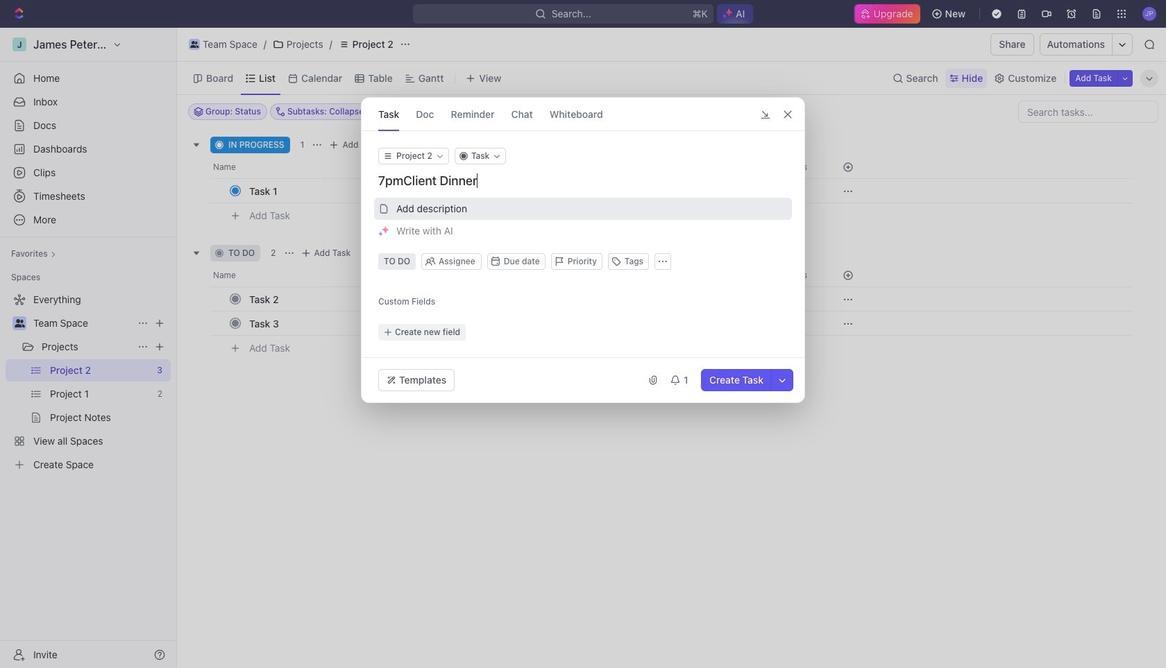 Task type: describe. For each thing, give the bounding box(es) containing it.
Task name or type '/' for commands text field
[[378, 173, 791, 190]]

user group image
[[190, 41, 199, 48]]



Task type: locate. For each thing, give the bounding box(es) containing it.
Search tasks... text field
[[1019, 101, 1158, 122]]

user group image
[[14, 319, 25, 328]]

tree inside sidebar navigation
[[6, 289, 171, 476]]

dialog
[[361, 97, 805, 403]]

sidebar navigation
[[0, 28, 177, 669]]

tree
[[6, 289, 171, 476]]



Task type: vqa. For each thing, say whether or not it's contained in the screenshot.
user group Image to the bottom
yes



